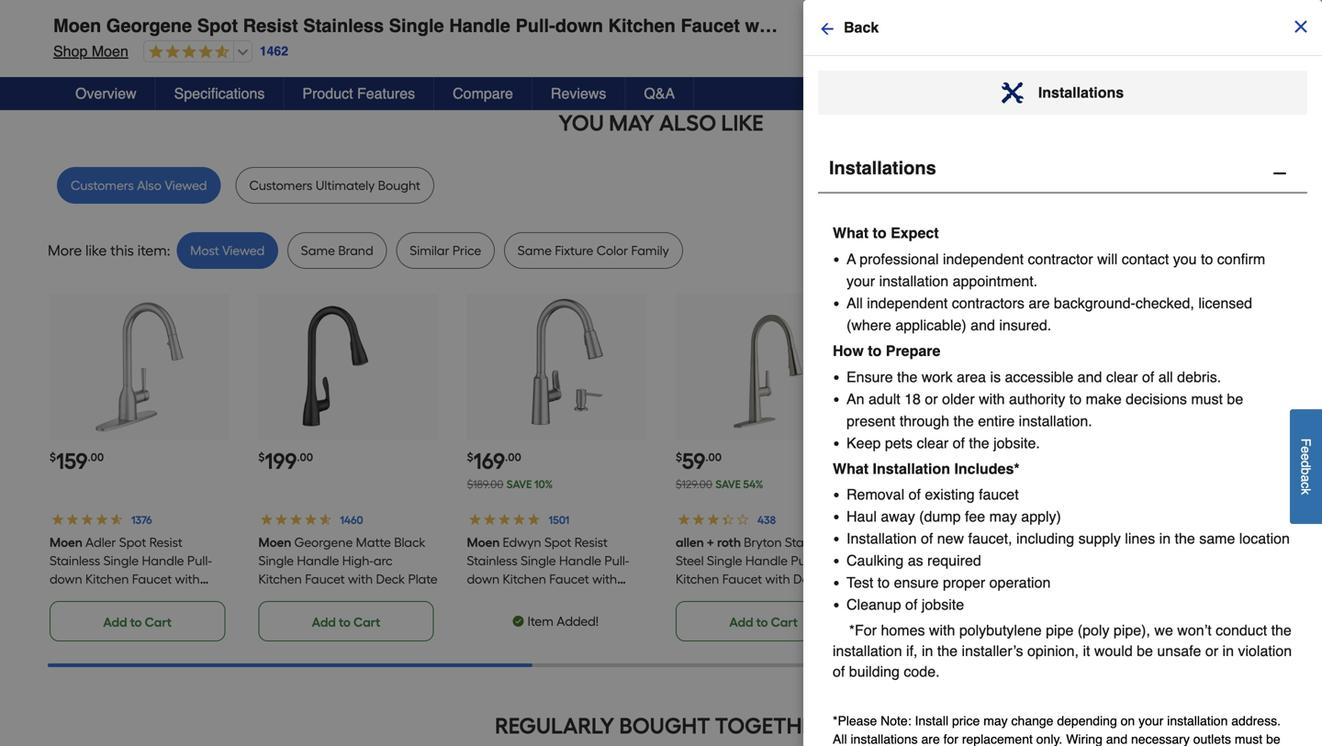 Task type: describe. For each thing, give the bounding box(es) containing it.
to right you
[[1201, 251, 1213, 268]]

add to cart link inside 199 list item
[[258, 601, 434, 642]]

add inside 59 list item
[[729, 615, 753, 630]]

contractors
[[952, 295, 1025, 312]]

.00 for 199
[[297, 451, 313, 464]]

delta
[[885, 535, 916, 550]]

georgene matte black single handle high-arc kitchen faucet with deck plate
[[258, 535, 438, 587]]

add to cart for add to cart 'link' on top of overview button
[[103, 30, 172, 45]]

d
[[1299, 461, 1314, 468]]

1 what from the top
[[833, 225, 869, 242]]

adler
[[85, 535, 116, 550]]

.00 for 169
[[505, 451, 521, 464]]

faucet inside ashton stainless single handle pull-down kitchen faucet with deck plate and soap dispenser included
[[885, 572, 925, 587]]

add right 1462
[[312, 30, 336, 45]]

cart for add to cart 'link' on top of "product features"
[[354, 30, 380, 45]]

reviews button
[[533, 77, 626, 110]]

pull- inside ashton stainless single handle pull-down kitchen faucet with deck plate and soap dispenser included
[[930, 553, 955, 569]]

1 e from the top
[[1299, 446, 1314, 454]]

stainless inside ashton stainless single handle pull-down kitchen faucet with deck plate and soap dispenser included
[[962, 535, 1013, 550]]

new
[[937, 530, 964, 547]]

with inside 'bryton stainless steel single handle pull-down kitchen faucet with deck plate'
[[765, 572, 790, 587]]

all inside *please note: install price may change depending on your installation address. all installations are for replacement only. wiring and necessary outlets must b
[[833, 732, 847, 747]]

(where
[[847, 317, 892, 334]]

minus image
[[1271, 163, 1289, 185]]

add up reviews button
[[521, 30, 545, 45]]

contractor
[[1028, 251, 1093, 268]]

0 vertical spatial installation
[[873, 460, 950, 477]]

like
[[85, 242, 107, 259]]

like
[[721, 110, 764, 136]]

we
[[1155, 622, 1173, 639]]

jobsite.
[[994, 435, 1040, 452]]

moen for georgene matte black single handle high-arc kitchen faucet with deck plate
[[258, 535, 291, 550]]

away
[[881, 508, 915, 525]]

to right we at the right bottom of the page
[[1174, 615, 1186, 630]]

adler spot resist stainless single handle pull- down kitchen faucet with deck plate
[[50, 535, 212, 605]]

with inside tucker stainless steel single handle pull-down kitchen faucet with deck plate
[[1243, 572, 1268, 587]]

kitchen inside adler spot resist stainless single handle pull- down kitchen faucet with deck plate
[[85, 572, 129, 587]]

background-
[[1054, 295, 1136, 312]]

necessary
[[1131, 732, 1190, 747]]

of down ensure
[[905, 597, 918, 614]]

customers also viewed
[[71, 178, 207, 193]]

the up '18'
[[897, 369, 918, 385]]

add to cart link up "product features"
[[258, 16, 434, 57]]

must inside *please note: install price may change depending on your installation address. all installations are for replacement only. wiring and necessary outlets must b
[[1235, 732, 1263, 747]]

and up make
[[1078, 369, 1102, 385]]

ashton stainless single handle pull-down kitchen faucet with deck plate and soap dispenser included
[[885, 535, 1051, 605]]

to right shop moen
[[130, 30, 142, 45]]

stainless inside 'bryton stainless steel single handle pull-down kitchen faucet with deck plate'
[[785, 535, 836, 550]]

customers for customers ultimately bought
[[249, 178, 313, 193]]

down inside ashton stainless single handle pull-down kitchen faucet with deck plate and soap dispenser included
[[955, 553, 987, 569]]

compare button
[[434, 77, 533, 110]]

$129.00
[[676, 478, 713, 491]]

handle inside 'bryton stainless steel single handle pull-down kitchen faucet with deck plate'
[[745, 553, 788, 569]]

tucker stainless steel single handle pull-down kitchen faucet with deck plate
[[1093, 535, 1268, 605]]

add inside 179 "list item"
[[938, 615, 962, 630]]

faucet inside the georgene matte black single handle high-arc kitchen faucet with deck plate
[[305, 572, 345, 587]]

single inside ashton stainless single handle pull-down kitchen faucet with deck plate and soap dispenser included
[[1016, 535, 1051, 550]]

reviews
[[551, 85, 606, 102]]

cart for add to cart 'link' inside 179 "list item"
[[980, 615, 1007, 630]]

to down (where
[[868, 342, 882, 359]]

bought
[[619, 713, 710, 740]]

moen up shop
[[53, 15, 101, 36]]

faucet inside edwyn spot resist stainless single handle pull- down kitchen faucet with deck plate and soap dispenser included
[[549, 572, 589, 587]]

down inside adler spot resist stainless single handle pull- down kitchen faucet with deck plate
[[50, 572, 82, 587]]

moen right shop
[[92, 43, 128, 60]]

a
[[847, 251, 856, 268]]

deck inside 'bryton stainless steel single handle pull-down kitchen faucet with deck plate'
[[793, 572, 822, 587]]

plate inside the georgene matte black single handle high-arc kitchen faucet with deck plate
[[408, 572, 438, 587]]

all inside the what to expect a professional independent contractor will contact you to confirm your installation appointment. all independent contractors are background-checked, licensed (where applicable) and insured. how to prepare ensure the work area is accessible and clear of all debris. an adult 18 or older with authority to make decisions must be present through the entire installation. keep pets clear of the jobsite. what installation includes* removal of existing faucet haul away (dump fee may apply) installation of new faucet, including supply lines in the same location caulking as required test to ensure proper operation cleanup of jobsite *for homes with polybutylene pipe (poly pipe), we won't conduct the installation if, in the installer's opinion, it would be unsafe or in violation of building code.
[[847, 295, 863, 312]]

removal
[[847, 486, 905, 503]]

add to cart link up 'unsafe'
[[1093, 601, 1269, 642]]

1 horizontal spatial spot
[[197, 15, 238, 36]]

haul
[[847, 508, 877, 525]]

operation
[[990, 575, 1051, 592]]

are inside the what to expect a professional independent contractor will contact you to confirm your installation appointment. all independent contractors are background-checked, licensed (where applicable) and insured. how to prepare ensure the work area is accessible and clear of all debris. an adult 18 or older with authority to make decisions must be present through the entire installation. keep pets clear of the jobsite. what installation includes* removal of existing faucet haul away (dump fee may apply) installation of new faucet, including supply lines in the same location caulking as required test to ensure proper operation cleanup of jobsite *for homes with polybutylene pipe (poly pipe), we won't conduct the installation if, in the installer's opinion, it would be unsafe or in violation of building code.
[[1029, 295, 1050, 312]]

dispenser inside ashton stainless single handle pull-down kitchen faucet with deck plate and soap dispenser included
[[918, 590, 976, 605]]

ensure
[[847, 369, 893, 385]]

single up features
[[389, 15, 444, 36]]

deck inside adler spot resist stainless single handle pull- down kitchen faucet with deck plate
[[50, 590, 79, 605]]

georgene inside the georgene matte black single handle high-arc kitchen faucet with deck plate
[[294, 535, 353, 550]]

may inside *please note: install price may change depending on your installation address. all installations are for replacement only. wiring and necessary outlets must b
[[984, 714, 1008, 729]]

to up professional
[[873, 225, 887, 242]]

add to cart link up reviews
[[467, 16, 643, 57]]

of left building
[[833, 663, 845, 680]]

single inside adler spot resist stainless single handle pull- down kitchen faucet with deck plate
[[103, 553, 139, 569]]

present
[[847, 413, 896, 430]]

steel for project source
[[1147, 553, 1175, 569]]

wiring
[[1066, 732, 1103, 747]]

add inside list item
[[729, 30, 753, 45]]

pets
[[885, 435, 913, 452]]

2 e from the top
[[1299, 454, 1314, 461]]

of up away
[[909, 486, 921, 503]]

apply)
[[1021, 508, 1061, 525]]

to inside 59 list item
[[756, 615, 768, 630]]

pull- inside adler spot resist stainless single handle pull- down kitchen faucet with deck plate
[[187, 553, 212, 569]]

test
[[847, 575, 874, 592]]

spot for adler spot resist stainless single handle pull- down kitchen faucet with deck plate
[[119, 535, 146, 550]]

pull- inside edwyn spot resist stainless single handle pull- down kitchen faucet with deck plate and soap dispenser included
[[605, 553, 629, 569]]

kitchen inside ashton stainless single handle pull-down kitchen faucet with deck plate and soap dispenser included
[[990, 553, 1034, 569]]

project
[[1093, 535, 1134, 550]]

add to cart link inside 179 "list item"
[[885, 601, 1060, 642]]

list item containing project source
[[1093, 294, 1273, 642]]

allen + roth
[[676, 535, 741, 550]]

kitchen inside 'bryton stainless steel single handle pull-down kitchen faucet with deck plate'
[[676, 572, 719, 587]]

product features button
[[284, 77, 434, 110]]

moen for edwyn spot resist stainless single handle pull- down kitchen faucet with deck plate and soap dispenser included
[[467, 535, 500, 550]]

to down caulking
[[878, 575, 890, 592]]

item
[[137, 242, 167, 259]]

and inside edwyn spot resist stainless single handle pull- down kitchen faucet with deck plate and soap dispenser included
[[532, 590, 555, 605]]

bought
[[378, 178, 420, 193]]

pull- inside tucker stainless steel single handle pull-down kitchen faucet with deck plate
[[1093, 572, 1118, 587]]

may
[[609, 110, 654, 136]]

$ for $ 199 .00
[[258, 451, 265, 464]]

add to cart link inside 159 list item
[[50, 601, 225, 642]]

faucet inside tucker stainless steel single handle pull-down kitchen faucet with deck plate
[[1200, 572, 1240, 587]]

cart for add to cart 'link' on top of overview button
[[145, 30, 172, 45]]

deck inside tucker stainless steel single handle pull-down kitchen faucet with deck plate
[[1093, 590, 1122, 605]]

features
[[357, 85, 415, 102]]

$ 169
[[858, 24, 915, 53]]

add to cart for add to cart 'link' inside the 199 list item
[[312, 615, 380, 630]]

179 list item
[[885, 294, 1064, 642]]

brand
[[338, 243, 373, 258]]

customers for customers also viewed
[[71, 178, 134, 193]]

q&a button
[[626, 77, 694, 110]]

price
[[952, 714, 980, 729]]

the down older at the right of page
[[954, 413, 974, 430]]

installation.
[[1019, 413, 1093, 430]]

59
[[682, 448, 706, 475]]

f e e d b a c k
[[1299, 439, 1314, 495]]

plate inside adler spot resist stainless single handle pull- down kitchen faucet with deck plate
[[82, 590, 111, 605]]

arc
[[373, 553, 392, 569]]

add to cart link inside list item
[[676, 16, 852, 57]]

more like this item :
[[48, 242, 170, 259]]

resist for edwyn spot resist stainless single handle pull- down kitchen faucet with deck plate and soap dispenser included
[[575, 535, 608, 550]]

will
[[1097, 251, 1118, 268]]

*please note: install price may change depending on your installation address. all installations are for replacement only. wiring and necessary outlets must b
[[833, 714, 1281, 747]]

ashton
[[919, 535, 959, 550]]

replacement
[[962, 732, 1033, 747]]

arrow left image
[[818, 20, 837, 38]]

of left all
[[1142, 369, 1155, 385]]

add inside 199 list item
[[312, 615, 336, 630]]

same for same fixture color family
[[518, 243, 552, 258]]

unsafe
[[1157, 643, 1202, 660]]

caulking
[[847, 553, 904, 570]]

pipe
[[1046, 622, 1074, 639]]

0 vertical spatial clear
[[1106, 369, 1138, 385]]

may inside the what to expect a professional independent contractor will contact you to confirm your installation appointment. all independent contractors are background-checked, licensed (where applicable) and insured. how to prepare ensure the work area is accessible and clear of all debris. an adult 18 or older with authority to make decisions must be present through the entire installation. keep pets clear of the jobsite. what installation includes* removal of existing faucet haul away (dump fee may apply) installation of new faucet, including supply lines in the same location caulking as required test to ensure proper operation cleanup of jobsite *for homes with polybutylene pipe (poly pipe), we won't conduct the installation if, in the installer's opinion, it would be unsafe or in violation of building code.
[[990, 508, 1017, 525]]

plate inside edwyn spot resist stainless single handle pull- down kitchen faucet with deck plate and soap dispenser included
[[499, 590, 529, 605]]

cart for add to cart 'link' in 59 list item
[[771, 615, 798, 630]]

assembly image
[[1002, 82, 1024, 104]]

plate inside ashton stainless single handle pull-down kitchen faucet with deck plate and soap dispenser included
[[988, 572, 1017, 587]]

:
[[167, 242, 170, 259]]

add to cart link inside 59 list item
[[676, 601, 852, 642]]

item added!
[[528, 614, 599, 629]]

professional
[[860, 251, 939, 268]]

0 vertical spatial installations
[[1038, 84, 1124, 101]]

entire
[[978, 413, 1015, 430]]

regularly bought together heading
[[48, 708, 1275, 745]]

same for same brand
[[301, 243, 335, 258]]

check circle filled image
[[511, 614, 526, 629]]

soap inside edwyn spot resist stainless single handle pull- down kitchen faucet with deck plate and soap dispenser included
[[558, 590, 589, 605]]

add up 'unsafe'
[[1147, 615, 1171, 630]]

add to cart for add to cart 'link' in the list item
[[729, 30, 798, 45]]

cart for add to cart 'link' over reviews
[[562, 30, 589, 45]]

a
[[1299, 475, 1314, 482]]

cart for add to cart 'link' inside the 199 list item
[[354, 615, 380, 630]]

regularly bought together
[[495, 713, 827, 740]]

add to cart link up overview button
[[50, 16, 225, 57]]

*for
[[849, 622, 877, 639]]

0 vertical spatial installation
[[879, 273, 949, 290]]

4.6 stars image
[[144, 44, 229, 61]]

$ for $ 179 .00
[[885, 451, 891, 464]]

$199.00 save 10%
[[885, 478, 971, 491]]

violation
[[1238, 643, 1292, 660]]

your inside the what to expect a professional independent contractor will contact you to confirm your installation appointment. all independent contractors are background-checked, licensed (where applicable) and insured. how to prepare ensure the work area is accessible and clear of all debris. an adult 18 or older with authority to make decisions must be present through the entire installation. keep pets clear of the jobsite. what installation includes* removal of existing faucet haul away (dump fee may apply) installation of new faucet, including supply lines in the same location caulking as required test to ensure proper operation cleanup of jobsite *for homes with polybutylene pipe (poly pipe), we won't conduct the installation if, in the installer's opinion, it would be unsafe or in violation of building code.
[[847, 273, 875, 290]]

edwyn
[[503, 535, 542, 550]]

159
[[56, 448, 88, 475]]

prepare
[[886, 342, 941, 359]]

and down the contractors
[[971, 317, 995, 334]]

handle inside ashton stainless single handle pull-down kitchen faucet with deck plate and soap dispenser included
[[885, 553, 927, 569]]

*please
[[833, 714, 877, 729]]

to up reviews
[[548, 30, 559, 45]]

0 vertical spatial viewed
[[165, 178, 207, 193]]

supply
[[1079, 530, 1121, 547]]

close image
[[1292, 17, 1310, 36]]

expect
[[891, 225, 939, 242]]

1 vertical spatial installation
[[847, 530, 917, 547]]

for
[[944, 732, 959, 747]]

1 vertical spatial installation
[[833, 643, 902, 660]]

steel for allen + roth
[[676, 553, 704, 569]]

color
[[597, 243, 628, 258]]

0 vertical spatial georgene
[[106, 15, 192, 36]]

to inside 179 "list item"
[[965, 615, 977, 630]]

1 vertical spatial independent
[[867, 295, 948, 312]]

location
[[1240, 530, 1290, 547]]

b
[[1299, 468, 1314, 475]]

it
[[1083, 643, 1090, 660]]

0 horizontal spatial also
[[137, 178, 162, 193]]

are inside *please note: install price may change depending on your installation address. all installations are for replacement only. wiring and necessary outlets must b
[[921, 732, 940, 747]]

if,
[[906, 643, 918, 660]]

deck inside edwyn spot resist stainless single handle pull- down kitchen faucet with deck plate and soap dispenser included
[[467, 590, 496, 605]]

same brand
[[301, 243, 373, 258]]

area
[[957, 369, 986, 385]]

adult
[[869, 391, 901, 408]]

1 horizontal spatial viewed
[[222, 243, 265, 258]]

10% for 179
[[952, 478, 971, 491]]



Task type: locate. For each thing, give the bounding box(es) containing it.
2 10% from the left
[[952, 478, 971, 491]]

2 customers from the left
[[249, 178, 313, 193]]

2 horizontal spatial resist
[[575, 535, 608, 550]]

or right '18'
[[925, 391, 938, 408]]

0 horizontal spatial save
[[507, 478, 532, 491]]

add to cart for add to cart 'link' on top of 'unsafe'
[[1147, 615, 1215, 630]]

pull- inside 'bryton stainless steel single handle pull-down kitchen faucet with deck plate'
[[791, 553, 816, 569]]

moen inside 159 list item
[[50, 535, 83, 550]]

q&a
[[644, 85, 675, 102]]

moen inside 199 list item
[[258, 535, 291, 550]]

.00 inside $ 169 .00
[[505, 451, 521, 464]]

in right if,
[[922, 643, 933, 660]]

included right the check circle filled image
[[528, 608, 578, 624]]

0 horizontal spatial same
[[301, 243, 335, 258]]

0 horizontal spatial resist
[[149, 535, 182, 550]]

installations right assembly icon at the right of the page
[[1038, 84, 1124, 101]]

$ inside $ 159 .00
[[50, 451, 56, 464]]

2 steel from the left
[[1147, 553, 1175, 569]]

5 .00 from the left
[[922, 451, 939, 464]]

10% down includes*
[[952, 478, 971, 491]]

0 horizontal spatial spot
[[119, 535, 146, 550]]

1 vertical spatial what
[[833, 460, 869, 477]]

1 save from the left
[[507, 478, 532, 491]]

handle inside tucker stainless steel single handle pull-down kitchen faucet with deck plate
[[1217, 553, 1259, 569]]

$ for $ 159 .00
[[50, 451, 56, 464]]

plate inside 'bryton stainless steel single handle pull-down kitchen faucet with deck plate'
[[825, 572, 855, 587]]

.00 for 159
[[88, 451, 104, 464]]

$ for $ 59 .00
[[676, 451, 682, 464]]

1 horizontal spatial clear
[[1106, 369, 1138, 385]]

stainless
[[303, 15, 384, 36], [785, 535, 836, 550], [962, 535, 1013, 550], [50, 553, 100, 569], [467, 553, 518, 569], [1093, 553, 1144, 569]]

1 vertical spatial be
[[1137, 643, 1153, 660]]

address.
[[1232, 714, 1281, 729]]

1 steel from the left
[[676, 553, 704, 569]]

be right the decisions
[[1227, 391, 1244, 408]]

deck inside the georgene matte black single handle high-arc kitchen faucet with deck plate
[[376, 572, 405, 587]]

0 vertical spatial independent
[[943, 251, 1024, 268]]

save inside the 169 list item
[[507, 478, 532, 491]]

what down keep
[[833, 460, 869, 477]]

.00 inside $ 179 .00
[[922, 451, 939, 464]]

cart up installer's
[[980, 615, 1007, 630]]

chat invite button image
[[1239, 679, 1295, 735]]

together
[[715, 713, 827, 740]]

1 horizontal spatial soap
[[885, 590, 915, 605]]

1 horizontal spatial installations
[[1038, 84, 1124, 101]]

10% inside 179 "list item"
[[952, 478, 971, 491]]

169 for $ 169
[[872, 24, 915, 53]]

the left same
[[1175, 530, 1195, 547]]

to down the georgene matte black single handle high-arc kitchen faucet with deck plate
[[339, 615, 351, 630]]

1 vertical spatial installations
[[829, 157, 936, 179]]

product
[[302, 85, 353, 102]]

moen for adler spot resist stainless single handle pull- down kitchen faucet with deck plate
[[50, 535, 83, 550]]

stainless inside tucker stainless steel single handle pull-down kitchen faucet with deck plate
[[1093, 553, 1144, 569]]

0 horizontal spatial 10%
[[534, 478, 553, 491]]

kitchen
[[608, 15, 676, 36], [990, 553, 1034, 569], [85, 572, 129, 587], [258, 572, 302, 587], [503, 572, 546, 587], [676, 572, 719, 587], [1154, 572, 1197, 587]]

add to cart link
[[50, 16, 225, 57], [258, 16, 434, 57], [467, 16, 643, 57], [676, 16, 852, 57], [50, 601, 225, 642], [258, 601, 434, 642], [676, 601, 852, 642], [885, 601, 1060, 642], [1093, 601, 1269, 642]]

resist inside edwyn spot resist stainless single handle pull- down kitchen faucet with deck plate and soap dispenser included
[[575, 535, 608, 550]]

$ inside $ 199 .00
[[258, 451, 265, 464]]

of left new
[[921, 530, 933, 547]]

add to cart inside 59 list item
[[729, 615, 798, 630]]

list item
[[1093, 294, 1273, 642]]

installer's
[[962, 643, 1023, 660]]

fee
[[965, 508, 985, 525]]

kitchen inside edwyn spot resist stainless single handle pull- down kitchen faucet with deck plate and soap dispenser included
[[503, 572, 546, 587]]

matte
[[356, 535, 391, 550]]

add to cart down the georgene matte black single handle high-arc kitchen faucet with deck plate
[[312, 615, 380, 630]]

1 horizontal spatial dispenser
[[918, 590, 976, 605]]

1 .00 from the left
[[88, 451, 104, 464]]

169 inside list item
[[474, 448, 505, 475]]

2 soap from the left
[[885, 590, 915, 605]]

1 horizontal spatial 169
[[872, 24, 915, 53]]

179
[[891, 448, 922, 475]]

0 horizontal spatial georgene
[[106, 15, 192, 36]]

1 vertical spatial may
[[984, 714, 1008, 729]]

2 save from the left
[[716, 478, 741, 491]]

59 list item
[[676, 294, 855, 642]]

169 list item
[[467, 294, 646, 642]]

1 vertical spatial or
[[1206, 643, 1219, 660]]

installation inside *please note: install price may change depending on your installation address. all installations are for replacement only. wiring and necessary outlets must b
[[1167, 714, 1228, 729]]

save for 59
[[716, 478, 741, 491]]

faucet inside adler spot resist stainless single handle pull- down kitchen faucet with deck plate
[[132, 572, 172, 587]]

1 horizontal spatial included
[[979, 590, 1029, 605]]

what up a
[[833, 225, 869, 242]]

add to cart for add to cart 'link' inside the 159 list item
[[103, 615, 172, 630]]

what to expect a professional independent contractor will contact you to confirm your installation appointment. all independent contractors are background-checked, licensed (where applicable) and insured. how to prepare ensure the work area is accessible and clear of all debris. an adult 18 or older with authority to make decisions must be present through the entire installation. keep pets clear of the jobsite. what installation includes* removal of existing faucet haul away (dump fee may apply) installation of new faucet, including supply lines in the same location caulking as required test to ensure proper operation cleanup of jobsite *for homes with polybutylene pipe (poly pipe), we won't conduct the installation if, in the installer's opinion, it would be unsafe or in violation of building code.
[[833, 225, 1292, 680]]

0 vertical spatial may
[[990, 508, 1017, 525]]

faucet inside 'bryton stainless steel single handle pull-down kitchen faucet with deck plate'
[[722, 572, 762, 587]]

change
[[1012, 714, 1054, 729]]

0 horizontal spatial installations
[[829, 157, 936, 179]]

must inside the what to expect a professional independent contractor will contact you to confirm your installation appointment. all independent contractors are background-checked, licensed (where applicable) and insured. how to prepare ensure the work area is accessible and clear of all debris. an adult 18 or older with authority to make decisions must be present through the entire installation. keep pets clear of the jobsite. what installation includes* removal of existing faucet haul away (dump fee may apply) installation of new faucet, including supply lines in the same location caulking as required test to ensure proper operation cleanup of jobsite *for homes with polybutylene pipe (poly pipe), we won't conduct the installation if, in the installer's opinion, it would be unsafe or in violation of building code.
[[1191, 391, 1223, 408]]

0 horizontal spatial customers
[[71, 178, 134, 193]]

all up (where
[[847, 295, 863, 312]]

0 horizontal spatial soap
[[558, 590, 589, 605]]

0 vertical spatial what
[[833, 225, 869, 242]]

10% inside the 169 list item
[[534, 478, 553, 491]]

and down on
[[1106, 732, 1128, 747]]

appointment.
[[953, 273, 1038, 290]]

your inside *please note: install price may change depending on your installation address. all installations are for replacement only. wiring and necessary outlets must b
[[1139, 714, 1164, 729]]

cart right shop moen
[[145, 30, 172, 45]]

spot inside adler spot resist stainless single handle pull- down kitchen faucet with deck plate
[[119, 535, 146, 550]]

0 horizontal spatial must
[[1191, 391, 1223, 408]]

to
[[130, 30, 142, 45], [339, 30, 351, 45], [548, 30, 559, 45], [756, 30, 768, 45], [873, 225, 887, 242], [1201, 251, 1213, 268], [868, 342, 882, 359], [1070, 391, 1082, 408], [878, 575, 890, 592], [130, 615, 142, 630], [339, 615, 351, 630], [756, 615, 768, 630], [965, 615, 977, 630], [1174, 615, 1186, 630]]

$ for $ 169 .00
[[467, 451, 474, 464]]

cart up 'unsafe'
[[1189, 615, 1215, 630]]

fixture
[[555, 243, 594, 258]]

add to cart for add to cart 'link' over reviews
[[521, 30, 589, 45]]

stainless up "product features"
[[303, 15, 384, 36]]

black
[[394, 535, 425, 550]]

single down apply)
[[1016, 535, 1051, 550]]

save for 179
[[924, 478, 950, 491]]

add to cart down 'bryton stainless steel single handle pull-down kitchen faucet with deck plate'
[[729, 615, 798, 630]]

kitchen inside the georgene matte black single handle high-arc kitchen faucet with deck plate
[[258, 572, 302, 587]]

0 horizontal spatial clear
[[917, 435, 949, 452]]

moen
[[53, 15, 101, 36], [92, 43, 128, 60], [50, 535, 83, 550], [258, 535, 291, 550], [467, 535, 500, 550]]

0 horizontal spatial or
[[925, 391, 938, 408]]

single down tucker
[[1178, 553, 1214, 569]]

cart up reviews
[[562, 30, 589, 45]]

1 horizontal spatial in
[[1159, 530, 1171, 547]]

2 same from the left
[[518, 243, 552, 258]]

moen left adler
[[50, 535, 83, 550]]

1 horizontal spatial same
[[518, 243, 552, 258]]

the up code.
[[937, 643, 958, 660]]

stainless down adler
[[50, 553, 100, 569]]

in right the lines
[[1159, 530, 1171, 547]]

conduct
[[1216, 622, 1267, 639]]

0 horizontal spatial dispenser
[[467, 608, 525, 624]]

1 horizontal spatial must
[[1235, 732, 1263, 747]]

$ for $ 169
[[858, 24, 872, 53]]

1 vertical spatial all
[[833, 732, 847, 747]]

1 vertical spatial dispenser
[[467, 608, 525, 624]]

$ 179 .00
[[885, 448, 939, 475]]

1 vertical spatial must
[[1235, 732, 1263, 747]]

159 list item
[[50, 294, 229, 642]]

installations
[[851, 732, 918, 747]]

add to cart for add to cart 'link' in 59 list item
[[729, 615, 798, 630]]

2 .00 from the left
[[297, 451, 313, 464]]

single
[[389, 15, 444, 36], [1016, 535, 1051, 550], [103, 553, 139, 569], [258, 553, 294, 569], [521, 553, 556, 569], [707, 553, 742, 569], [1178, 553, 1214, 569]]

add to cart link down 'bryton stainless steel single handle pull-down kitchen faucet with deck plate'
[[676, 601, 852, 642]]

add to cart up reviews
[[521, 30, 589, 45]]

project source
[[1093, 535, 1178, 550]]

save up (dump
[[924, 478, 950, 491]]

1 horizontal spatial be
[[1227, 391, 1244, 408]]

add right shop
[[103, 30, 127, 45]]

add to cart link up installer's
[[885, 601, 1060, 642]]

0 vertical spatial 169
[[872, 24, 915, 53]]

deck inside ashton stainless single handle pull-down kitchen faucet with deck plate and soap dispenser included
[[956, 572, 985, 587]]

spot inside edwyn spot resist stainless single handle pull- down kitchen faucet with deck plate and soap dispenser included
[[545, 535, 572, 550]]

handle inside adler spot resist stainless single handle pull- down kitchen faucet with deck plate
[[142, 553, 184, 569]]

e up b
[[1299, 454, 1314, 461]]

save for 169
[[507, 478, 532, 491]]

roth
[[717, 535, 741, 550]]

spot up 4.6 stars image
[[197, 15, 238, 36]]

2 horizontal spatial save
[[924, 478, 950, 491]]

add to cart link up 'like' at the right
[[676, 16, 852, 57]]

pull-
[[516, 15, 555, 36], [187, 553, 212, 569], [605, 553, 629, 569], [791, 553, 816, 569], [930, 553, 955, 569], [1093, 572, 1118, 587]]

in down conduct
[[1223, 643, 1234, 660]]

with inside ashton stainless single handle pull-down kitchen faucet with deck plate and soap dispenser included
[[928, 572, 953, 587]]

0 vertical spatial all
[[847, 295, 863, 312]]

1 horizontal spatial 10%
[[952, 478, 971, 491]]

169 up $189.00
[[474, 448, 505, 475]]

to inside 159 list item
[[130, 615, 142, 630]]

$ inside $ 59 .00
[[676, 451, 682, 464]]

1 vertical spatial your
[[1139, 714, 1164, 729]]

dispenser inside edwyn spot resist stainless single handle pull- down kitchen faucet with deck plate and soap dispenser included
[[467, 608, 525, 624]]

2 horizontal spatial in
[[1223, 643, 1234, 660]]

1 vertical spatial clear
[[917, 435, 949, 452]]

10% for 169
[[534, 478, 553, 491]]

or down won't
[[1206, 643, 1219, 660]]

added!
[[557, 614, 599, 629]]

opinion,
[[1028, 643, 1079, 660]]

54%
[[743, 478, 764, 491]]

cleanup
[[847, 597, 901, 614]]

cart for add to cart 'link' in the list item
[[771, 30, 798, 45]]

and inside *please note: install price may change depending on your installation address. all installations are for replacement only. wiring and necessary outlets must b
[[1106, 732, 1128, 747]]

0 vertical spatial included
[[979, 590, 1029, 605]]

or
[[925, 391, 938, 408], [1206, 643, 1219, 660]]

single inside tucker stainless steel single handle pull-down kitchen faucet with deck plate
[[1178, 553, 1214, 569]]

bryton
[[744, 535, 782, 550]]

1 10% from the left
[[534, 478, 553, 491]]

same left brand
[[301, 243, 335, 258]]

includes*
[[955, 460, 1020, 477]]

cart inside the "add to cart" list item
[[771, 30, 798, 45]]

0 horizontal spatial your
[[847, 273, 875, 290]]

and inside ashton stainless single handle pull-down kitchen faucet with deck plate and soap dispenser included
[[1020, 572, 1044, 587]]

169 for $ 169 .00
[[474, 448, 505, 475]]

0 horizontal spatial in
[[922, 643, 933, 660]]

steel down source
[[1147, 553, 1175, 569]]

add to cart for add to cart 'link' on top of "product features"
[[312, 30, 380, 45]]

f e e d b a c k button
[[1290, 409, 1322, 524]]

customers ultimately bought
[[249, 178, 420, 193]]

(poly
[[1078, 622, 1110, 639]]

also up item
[[137, 178, 162, 193]]

to left make
[[1070, 391, 1082, 408]]

to up "product features"
[[339, 30, 351, 45]]

1 vertical spatial included
[[528, 608, 578, 624]]

1 horizontal spatial also
[[659, 110, 716, 136]]

0 vertical spatial are
[[1029, 295, 1050, 312]]

single inside 'bryton stainless steel single handle pull-down kitchen faucet with deck plate'
[[707, 553, 742, 569]]

1 horizontal spatial are
[[1029, 295, 1050, 312]]

overview button
[[57, 77, 156, 110]]

single down roth
[[707, 553, 742, 569]]

1 vertical spatial also
[[137, 178, 162, 193]]

and
[[971, 317, 995, 334], [1078, 369, 1102, 385], [1020, 572, 1044, 587], [532, 590, 555, 605], [1106, 732, 1128, 747]]

down inside tucker stainless steel single handle pull-down kitchen faucet with deck plate
[[1118, 572, 1151, 587]]

3 .00 from the left
[[505, 451, 521, 464]]

1 horizontal spatial your
[[1139, 714, 1164, 729]]

specifications button
[[156, 77, 284, 110]]

save inside 59 list item
[[716, 478, 741, 491]]

add to cart link down adler
[[50, 601, 225, 642]]

1 customers from the left
[[71, 178, 134, 193]]

cart down adler spot resist stainless single handle pull- down kitchen faucet with deck plate on the bottom left of page
[[145, 615, 172, 630]]

handle
[[449, 15, 510, 36], [142, 553, 184, 569], [297, 553, 339, 569], [559, 553, 602, 569], [745, 553, 788, 569], [885, 553, 927, 569], [1217, 553, 1259, 569]]

0 vertical spatial be
[[1227, 391, 1244, 408]]

resist right the edwyn
[[575, 535, 608, 550]]

included inside edwyn spot resist stainless single handle pull- down kitchen faucet with deck plate and soap dispenser included
[[528, 608, 578, 624]]

family
[[631, 243, 669, 258]]

2 horizontal spatial spot
[[545, 535, 572, 550]]

single down the edwyn
[[521, 553, 556, 569]]

with inside edwyn spot resist stainless single handle pull- down kitchen faucet with deck plate and soap dispenser included
[[592, 572, 617, 587]]

(dump
[[919, 508, 961, 525]]

0 horizontal spatial steel
[[676, 553, 704, 569]]

1 vertical spatial viewed
[[222, 243, 265, 258]]

1 soap from the left
[[558, 590, 589, 605]]

down inside 'bryton stainless steel single handle pull-down kitchen faucet with deck plate'
[[816, 553, 848, 569]]

add to cart up 'unsafe'
[[1147, 615, 1215, 630]]

single left high-
[[258, 553, 294, 569]]

georgene up high-
[[294, 535, 353, 550]]

installations
[[1038, 84, 1124, 101], [829, 157, 936, 179]]

of up includes*
[[953, 435, 965, 452]]

cart up "product features"
[[354, 30, 380, 45]]

stainless right bryton
[[785, 535, 836, 550]]

customers left ultimately
[[249, 178, 313, 193]]

soap
[[558, 590, 589, 605], [885, 590, 915, 605]]

1 horizontal spatial steel
[[1147, 553, 1175, 569]]

of
[[1142, 369, 1155, 385], [953, 435, 965, 452], [909, 486, 921, 503], [921, 530, 933, 547], [905, 597, 918, 614], [833, 663, 845, 680]]

most
[[190, 243, 219, 258]]

cart for add to cart 'link' on top of 'unsafe'
[[1189, 615, 1215, 630]]

1 horizontal spatial georgene
[[294, 535, 353, 550]]

item
[[528, 614, 554, 629]]

add to cart inside 179 "list item"
[[938, 615, 1007, 630]]

bryton stainless steel single handle pull-down kitchen faucet with deck plate
[[676, 535, 855, 587]]

plate
[[836, 15, 880, 36], [408, 572, 438, 587], [825, 572, 855, 587], [988, 572, 1017, 587], [82, 590, 111, 605], [499, 590, 529, 605], [1125, 590, 1155, 605]]

.00 for 59
[[706, 451, 722, 464]]

polybutylene
[[959, 622, 1042, 639]]

stainless inside adler spot resist stainless single handle pull- down kitchen faucet with deck plate
[[50, 553, 100, 569]]

199 list item
[[258, 294, 438, 642]]

installation down *for
[[833, 643, 902, 660]]

steel inside 'bryton stainless steel single handle pull-down kitchen faucet with deck plate'
[[676, 553, 704, 569]]

add to cart for add to cart 'link' inside 179 "list item"
[[938, 615, 1007, 630]]

e
[[1299, 446, 1314, 454], [1299, 454, 1314, 461]]

you may also like
[[559, 110, 764, 136]]

you
[[1173, 251, 1197, 268]]

4 .00 from the left
[[706, 451, 722, 464]]

your down a
[[847, 273, 875, 290]]

0 horizontal spatial are
[[921, 732, 940, 747]]

all down *please
[[833, 732, 847, 747]]

add down jobsite
[[938, 615, 962, 630]]

18
[[905, 391, 921, 408]]

1 vertical spatial 169
[[474, 448, 505, 475]]

0 horizontal spatial viewed
[[165, 178, 207, 193]]

source
[[1137, 535, 1178, 550]]

add to cart up "product features"
[[312, 30, 380, 45]]

your up necessary
[[1139, 714, 1164, 729]]

1 vertical spatial georgene
[[294, 535, 353, 550]]

10% right $189.00
[[534, 478, 553, 491]]

price
[[453, 243, 481, 258]]

resist for adler spot resist stainless single handle pull- down kitchen faucet with deck plate
[[149, 535, 182, 550]]

included up polybutylene
[[979, 590, 1029, 605]]

to left arrow left image
[[756, 30, 768, 45]]

0 vertical spatial dispenser
[[918, 590, 976, 605]]

2 what from the top
[[833, 460, 869, 477]]

.00 for 179
[[922, 451, 939, 464]]

soap up homes
[[885, 590, 915, 605]]

tucker
[[1180, 535, 1219, 550]]

the
[[897, 369, 918, 385], [954, 413, 974, 430], [969, 435, 990, 452], [1175, 530, 1195, 547], [1271, 622, 1292, 639], [937, 643, 958, 660]]

1 same from the left
[[301, 243, 335, 258]]

with inside the georgene matte black single handle high-arc kitchen faucet with deck plate
[[348, 572, 373, 587]]

add to cart list item
[[676, 0, 855, 57]]

2 vertical spatial installation
[[1167, 714, 1228, 729]]

viewed right most
[[222, 243, 265, 258]]

you
[[559, 110, 604, 136]]

169 right arrow left image
[[872, 24, 915, 53]]

0 vertical spatial also
[[659, 110, 716, 136]]

0 vertical spatial or
[[925, 391, 938, 408]]

lines
[[1125, 530, 1155, 547]]

spot
[[197, 15, 238, 36], [119, 535, 146, 550], [545, 535, 572, 550]]

to down adler spot resist stainless single handle pull- down kitchen faucet with deck plate on the bottom left of page
[[130, 615, 142, 630]]

1 horizontal spatial save
[[716, 478, 741, 491]]

0 horizontal spatial included
[[528, 608, 578, 624]]

installation down professional
[[879, 273, 949, 290]]

1 horizontal spatial or
[[1206, 643, 1219, 660]]

installation up outlets
[[1167, 714, 1228, 729]]

add inside 159 list item
[[103, 615, 127, 630]]

all
[[847, 295, 863, 312], [833, 732, 847, 747]]

save right $189.00
[[507, 478, 532, 491]]

single inside the georgene matte black single handle high-arc kitchen faucet with deck plate
[[258, 553, 294, 569]]

pipe),
[[1114, 622, 1151, 639]]

with inside adler spot resist stainless single handle pull- down kitchen faucet with deck plate
[[175, 572, 200, 587]]

proper
[[943, 575, 985, 592]]

won't
[[1178, 622, 1212, 639]]

spot for edwyn spot resist stainless single handle pull- down kitchen faucet with deck plate and soap dispenser included
[[545, 535, 572, 550]]

$199.00
[[885, 478, 921, 491]]

independent
[[943, 251, 1024, 268], [867, 295, 948, 312]]

insured.
[[999, 317, 1052, 334]]

add to cart inside list item
[[729, 30, 798, 45]]

1 horizontal spatial customers
[[249, 178, 313, 193]]

cart inside 159 list item
[[145, 615, 172, 630]]

dispenser down required
[[918, 590, 976, 605]]

3 save from the left
[[924, 478, 950, 491]]

moen georgene spot resist stainless single handle pull-down kitchen faucet with deck plate
[[53, 15, 880, 36]]

single inside edwyn spot resist stainless single handle pull- down kitchen faucet with deck plate and soap dispenser included
[[521, 553, 556, 569]]

kitchen inside tucker stainless steel single handle pull-down kitchen faucet with deck plate
[[1154, 572, 1197, 587]]

add to cart inside 199 list item
[[312, 615, 380, 630]]

the up violation
[[1271, 622, 1292, 639]]

to inside 199 list item
[[339, 615, 351, 630]]

product features
[[302, 85, 415, 102]]

1 horizontal spatial resist
[[243, 15, 298, 36]]

add to cart up overview button
[[103, 30, 172, 45]]

to down 'bryton stainless steel single handle pull-down kitchen faucet with deck plate'
[[756, 615, 768, 630]]

0 vertical spatial your
[[847, 273, 875, 290]]

down inside edwyn spot resist stainless single handle pull- down kitchen faucet with deck plate and soap dispenser included
[[467, 572, 500, 587]]

installations up expect
[[829, 157, 936, 179]]

plate inside tucker stainless steel single handle pull-down kitchen faucet with deck plate
[[1125, 590, 1155, 605]]

high-
[[342, 553, 373, 569]]

licensed
[[1199, 295, 1253, 312]]

georgene up 4.6 stars image
[[106, 15, 192, 36]]

may down the faucet
[[990, 508, 1017, 525]]

add to cart inside 159 list item
[[103, 615, 172, 630]]

contact
[[1122, 251, 1169, 268]]

down
[[555, 15, 603, 36], [816, 553, 848, 569], [955, 553, 987, 569], [50, 572, 82, 587], [467, 572, 500, 587], [1118, 572, 1151, 587]]

the up includes*
[[969, 435, 990, 452]]

0 horizontal spatial 169
[[474, 448, 505, 475]]

handle inside edwyn spot resist stainless single handle pull- down kitchen faucet with deck plate and soap dispenser included
[[559, 553, 602, 569]]

soap inside ashton stainless single handle pull-down kitchen faucet with deck plate and soap dispenser included
[[885, 590, 915, 605]]

cart for add to cart 'link' inside the 159 list item
[[145, 615, 172, 630]]

handle inside the georgene matte black single handle high-arc kitchen faucet with deck plate
[[297, 553, 339, 569]]

0 vertical spatial must
[[1191, 391, 1223, 408]]

1 vertical spatial are
[[921, 732, 940, 747]]

included inside ashton stainless single handle pull-down kitchen faucet with deck plate and soap dispenser included
[[979, 590, 1029, 605]]

similar
[[410, 243, 449, 258]]

moen inside the 169 list item
[[467, 535, 500, 550]]

to inside list item
[[756, 30, 768, 45]]

0 horizontal spatial be
[[1137, 643, 1153, 660]]

required
[[928, 553, 981, 570]]

moen left the edwyn
[[467, 535, 500, 550]]

to up installer's
[[965, 615, 977, 630]]

stainless inside edwyn spot resist stainless single handle pull- down kitchen faucet with deck plate and soap dispenser included
[[467, 553, 518, 569]]

add down adler spot resist stainless single handle pull- down kitchen faucet with deck plate on the bottom left of page
[[103, 615, 127, 630]]

clear down through
[[917, 435, 949, 452]]

also down q&a
[[659, 110, 716, 136]]



Task type: vqa. For each thing, say whether or not it's contained in the screenshot.
the leftmost Included
yes



